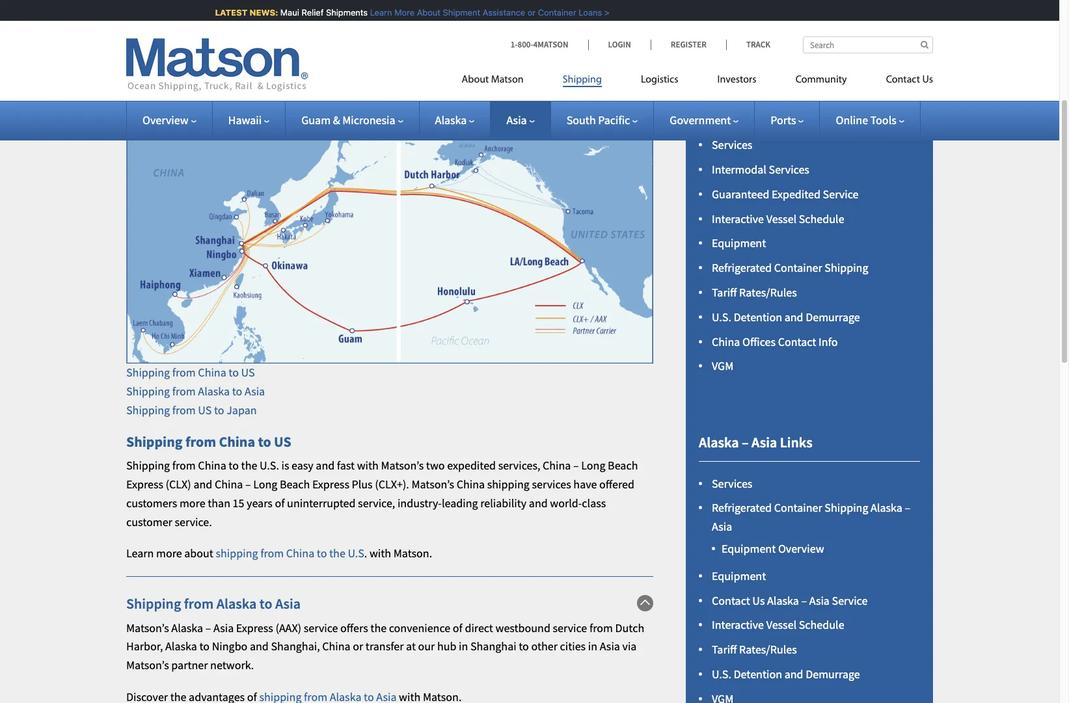 Task type: vqa. For each thing, say whether or not it's contained in the screenshot.
Guam Service Schedule (with Inland Points) Points)
no



Task type: locate. For each thing, give the bounding box(es) containing it.
1 vertical spatial u.s. detention and demurrage
[[712, 667, 860, 682]]

shipping from china to us link
[[126, 365, 255, 380], [126, 433, 291, 451]]

0 vertical spatial detention
[[734, 310, 782, 325]]

1 shipping from alaska to asia link from the top
[[126, 384, 265, 399]]

0 vertical spatial about
[[412, 7, 435, 18]]

2 detention from the top
[[734, 667, 782, 682]]

vessel down contact us alaska – asia service
[[767, 618, 797, 633]]

pacific
[[598, 113, 630, 128]]

shipping
[[563, 75, 602, 85], [126, 91, 239, 130], [825, 261, 869, 276], [126, 365, 170, 380], [126, 384, 170, 399], [126, 403, 170, 418], [126, 433, 183, 451], [126, 458, 170, 473], [825, 501, 869, 516], [126, 595, 181, 613]]

2 vertical spatial contact
[[712, 593, 750, 608]]

1 vertical spatial contact
[[778, 334, 817, 349]]

2 interactive vessel schedule from the top
[[712, 618, 845, 633]]

to
[[245, 91, 277, 130]]

matson's up (clx+).
[[381, 458, 424, 473]]

interactive vessel schedule down contact us alaska – asia service
[[712, 618, 845, 633]]

shipping inside top menu navigation
[[563, 75, 602, 85]]

us for contact us
[[923, 75, 933, 85]]

services link for china
[[712, 138, 753, 152]]

matson's down two
[[412, 477, 454, 492]]

shipping right about on the left bottom of page
[[216, 546, 258, 561]]

matson's
[[381, 458, 424, 473], [412, 477, 454, 492], [126, 621, 169, 636], [126, 658, 169, 673]]

south pacific
[[567, 113, 630, 128]]

rates/rules
[[740, 285, 797, 300], [740, 643, 797, 658]]

guam & micronesia
[[301, 113, 396, 128]]

express up uninterrupted at the bottom left of page
[[312, 477, 350, 492]]

1 horizontal spatial shipping
[[487, 477, 530, 492]]

1 equipment link from the top
[[712, 236, 766, 251]]

services for –
[[712, 476, 753, 491]]

services link up intermodal
[[712, 138, 753, 152]]

0 vertical spatial tariff
[[712, 285, 737, 300]]

matson containership manulani at terminal preparing to ship from china. image
[[0, 0, 1060, 63]]

investors link
[[698, 68, 776, 95]]

links
[[737, 95, 770, 113], [780, 434, 813, 452]]

contact for contact us
[[886, 75, 920, 85]]

tariff rates/rules
[[712, 285, 797, 300], [712, 643, 797, 658]]

1 rates/rules from the top
[[740, 285, 797, 300]]

demurrage
[[806, 310, 860, 325], [806, 667, 860, 682]]

tariff rates/rules link down contact us alaska – asia service
[[712, 643, 797, 658]]

1 vertical spatial shipping
[[216, 546, 258, 561]]

tariff
[[712, 285, 737, 300], [712, 643, 737, 658]]

1 vertical spatial tariff rates/rules
[[712, 643, 797, 658]]

0 horizontal spatial us
[[198, 403, 212, 418]]

1 vertical spatial vessel
[[767, 618, 797, 633]]

(clx)
[[166, 477, 191, 492]]

1 vertical spatial demurrage
[[806, 667, 860, 682]]

relief
[[296, 7, 318, 18]]

0 horizontal spatial shipping
[[216, 546, 258, 561]]

service up shanghai, at left
[[304, 621, 338, 636]]

tariff for first tariff rates/rules link from the bottom
[[712, 643, 737, 658]]

world-
[[550, 496, 582, 511]]

learn down customer
[[126, 546, 154, 561]]

in right hub
[[459, 639, 468, 654]]

blue matson logo with ocean, shipping, truck, rail and logistics written beneath it. image
[[126, 38, 309, 92]]

shipping inside shipping from china to the u.s. is easy and fast with matson's two expedited services, china – long beach express (clx) and china – long beach express plus (clx+). matson's china shipping services have offered customers more than 15 years of uninterrupted service, industry-leading reliability and world-class customer service.
[[487, 477, 530, 492]]

0 horizontal spatial overview
[[143, 113, 189, 128]]

1-
[[511, 39, 518, 50]]

the up transfer
[[371, 621, 387, 636]]

us inside top menu navigation
[[923, 75, 933, 85]]

0 vertical spatial us
[[241, 365, 255, 380]]

0 vertical spatial equipment link
[[712, 236, 766, 251]]

1 refrigerated from the top
[[712, 261, 772, 276]]

us up japan
[[241, 365, 255, 380]]

vessel down guaranteed expedited service
[[767, 211, 797, 226]]

more left about on the left bottom of page
[[156, 546, 182, 561]]

from
[[172, 365, 196, 380], [172, 384, 196, 399], [172, 403, 196, 418], [185, 433, 216, 451], [172, 458, 196, 473], [261, 546, 284, 561], [184, 595, 214, 613], [590, 621, 613, 636]]

0 vertical spatial us
[[923, 75, 933, 85]]

long up the years
[[253, 477, 278, 492]]

about inside top menu navigation
[[462, 75, 489, 85]]

services link down alaska – asia links
[[712, 476, 753, 491]]

1 horizontal spatial about
[[462, 75, 489, 85]]

1 interactive vessel schedule from the top
[[712, 211, 845, 226]]

schedule down contact us alaska – asia service
[[799, 618, 845, 633]]

1 detention from the top
[[734, 310, 782, 325]]

0 vertical spatial learn
[[365, 7, 387, 18]]

section
[[670, 63, 950, 704]]

us up the shipping from china to us
[[198, 403, 212, 418]]

refrigerated inside refrigerated container shipping alaska – asia
[[712, 501, 772, 516]]

u.s. for 1st "u.s. detention and demurrage" link
[[712, 310, 732, 325]]

and inside 'matson's alaska – asia express (aax) service offers the convenience of direct westbound service from dutch harbor, alaska to ningbo and shanghai, china or transfer at our hub in shanghai to other cities in asia via matson's partner network.'
[[250, 639, 269, 654]]

services link
[[712, 138, 753, 152], [712, 476, 753, 491]]

services down alaska – asia links
[[712, 476, 753, 491]]

customers
[[126, 496, 177, 511]]

2 horizontal spatial the
[[371, 621, 387, 636]]

china inside 'matson's alaska – asia express (aax) service offers the convenience of direct westbound service from dutch harbor, alaska to ningbo and shanghai, china or transfer at our hub in shanghai to other cities in asia via matson's partner network.'
[[322, 639, 351, 654]]

0 horizontal spatial about
[[412, 7, 435, 18]]

or right assistance
[[522, 7, 530, 18]]

about right the more
[[412, 7, 435, 18]]

rates/rules down refrigerated container shipping link
[[740, 285, 797, 300]]

vessel
[[767, 211, 797, 226], [767, 618, 797, 633]]

intermodal services link
[[712, 162, 810, 177]]

2 vertical spatial u.s.
[[712, 667, 732, 682]]

logistics
[[641, 75, 679, 85]]

offered
[[600, 477, 635, 492]]

asia
[[283, 91, 335, 130], [507, 113, 527, 128], [245, 384, 265, 399], [752, 434, 777, 452], [712, 520, 732, 535], [810, 593, 830, 608], [275, 595, 301, 613], [213, 621, 234, 636], [600, 639, 620, 654]]

u.s. for first "u.s. detention and demurrage" link from the bottom of the section containing china links
[[712, 667, 732, 682]]

equipment link down guaranteed
[[712, 236, 766, 251]]

the left u.s
[[329, 546, 346, 561]]

1 vertical spatial detention
[[734, 667, 782, 682]]

with inside shipping from china to the u.s. is easy and fast with matson's two expedited services, china – long beach express (clx) and china – long beach express plus (clx+). matson's china shipping services have offered customers more than 15 years of uninterrupted service, industry-leading reliability and world-class customer service.
[[357, 458, 379, 473]]

about
[[184, 546, 213, 561]]

shipping from china to us link up the shipping from us to japan link
[[126, 365, 255, 380]]

convenience
[[389, 621, 451, 636]]

services up intermodal
[[712, 138, 753, 152]]

info
[[819, 334, 838, 349]]

1 vertical spatial tariff
[[712, 643, 737, 658]]

cities
[[560, 639, 586, 654]]

u.s. detention and demurrage link
[[712, 310, 860, 325], [712, 667, 860, 682]]

shipping from alaska to asia link up 'ningbo' in the left bottom of the page
[[126, 595, 301, 613]]

interactive vessel schedule for first interactive vessel schedule link from the bottom
[[712, 618, 845, 633]]

1 tariff from the top
[[712, 285, 737, 300]]

vessel for first interactive vessel schedule link from the bottom
[[767, 618, 797, 633]]

express up 'ningbo' in the left bottom of the page
[[236, 621, 273, 636]]

1 vertical spatial rates/rules
[[740, 643, 797, 658]]

1 horizontal spatial of
[[453, 621, 463, 636]]

2 demurrage from the top
[[806, 667, 860, 682]]

equipment link down the equipment overview
[[712, 569, 766, 584]]

interactive vessel schedule link down contact us alaska – asia service
[[712, 618, 845, 633]]

backtop image
[[637, 596, 654, 612]]

0 vertical spatial schedule
[[799, 211, 845, 226]]

1 horizontal spatial us
[[241, 365, 255, 380]]

1 vertical spatial schedule
[[799, 618, 845, 633]]

tariff rates/rules down refrigerated container shipping link
[[712, 285, 797, 300]]

0 horizontal spatial us
[[753, 593, 765, 608]]

1 vertical spatial refrigerated
[[712, 501, 772, 516]]

u.s. inside shipping from china to the u.s. is easy and fast with matson's two expedited services, china – long beach express (clx) and china – long beach express plus (clx+). matson's china shipping services have offered customers more than 15 years of uninterrupted service, industry-leading reliability and world-class customer service.
[[260, 458, 279, 473]]

schedule down expedited
[[799, 211, 845, 226]]

fast
[[337, 458, 355, 473]]

None search field
[[803, 36, 933, 53]]

2 vertical spatial us
[[274, 433, 291, 451]]

south
[[567, 113, 596, 128]]

in
[[459, 639, 468, 654], [588, 639, 598, 654]]

interactive vessel schedule link down guaranteed expedited service
[[712, 211, 845, 226]]

2 u.s. detention and demurrage from the top
[[712, 667, 860, 682]]

have
[[574, 477, 597, 492]]

of left direct
[[453, 621, 463, 636]]

0 vertical spatial equipment
[[712, 236, 766, 251]]

services link for alaska
[[712, 476, 753, 491]]

0 vertical spatial demurrage
[[806, 310, 860, 325]]

0 vertical spatial more
[[180, 496, 205, 511]]

china inside shipping from china to us shipping from alaska to asia shipping from us to japan
[[198, 365, 226, 380]]

0 vertical spatial shipping from alaska to asia link
[[126, 384, 265, 399]]

1 vertical spatial of
[[453, 621, 463, 636]]

1 vertical spatial learn
[[126, 546, 154, 561]]

interactive down contact us alaska – asia service
[[712, 618, 764, 633]]

of
[[275, 496, 285, 511], [453, 621, 463, 636]]

0 vertical spatial rates/rules
[[740, 285, 797, 300]]

0 vertical spatial interactive vessel schedule
[[712, 211, 845, 226]]

of inside 'matson's alaska – asia express (aax) service offers the convenience of direct westbound service from dutch harbor, alaska to ningbo and shanghai, china or transfer at our hub in shanghai to other cities in asia via matson's partner network.'
[[453, 621, 463, 636]]

us up is
[[274, 433, 291, 451]]

0 vertical spatial interactive vessel schedule link
[[712, 211, 845, 226]]

long up have
[[581, 458, 606, 473]]

more
[[389, 7, 409, 18]]

track link
[[726, 39, 771, 50]]

1 vertical spatial shipping from alaska to asia link
[[126, 595, 301, 613]]

of right the years
[[275, 496, 285, 511]]

0 vertical spatial tariff rates/rules
[[712, 285, 797, 300]]

interactive down guaranteed
[[712, 211, 764, 226]]

.
[[364, 546, 367, 561]]

alaska
[[435, 113, 467, 128], [198, 384, 230, 399], [699, 434, 739, 452], [871, 501, 903, 516], [767, 593, 799, 608], [217, 595, 257, 613], [171, 621, 203, 636], [165, 639, 197, 654]]

tariff rates/rules for second tariff rates/rules link from the bottom
[[712, 285, 797, 300]]

0 horizontal spatial of
[[275, 496, 285, 511]]

or inside 'matson's alaska – asia express (aax) service offers the convenience of direct westbound service from dutch harbor, alaska to ningbo and shanghai, china or transfer at our hub in shanghai to other cities in asia via matson's partner network.'
[[353, 639, 363, 654]]

interactive vessel schedule down guaranteed expedited service
[[712, 211, 845, 226]]

schedule
[[799, 211, 845, 226], [799, 618, 845, 633]]

tools
[[871, 113, 897, 128]]

rates/rules down contact us alaska – asia service
[[740, 643, 797, 658]]

1 u.s. detention and demurrage from the top
[[712, 310, 860, 325]]

matson's up harbor,
[[126, 621, 169, 636]]

0 vertical spatial services
[[712, 138, 753, 152]]

learn left the more
[[365, 7, 387, 18]]

– inside 'matson's alaska – asia express (aax) service offers the convenience of direct westbound service from dutch harbor, alaska to ningbo and shanghai, china or transfer at our hub in shanghai to other cities in asia via matson's partner network.'
[[206, 621, 211, 636]]

about matson
[[462, 75, 524, 85]]

2 vertical spatial the
[[371, 621, 387, 636]]

0 vertical spatial or
[[522, 7, 530, 18]]

us inside section
[[753, 593, 765, 608]]

from inside 'matson's alaska – asia express (aax) service offers the convenience of direct westbound service from dutch harbor, alaska to ningbo and shanghai, china or transfer at our hub in shanghai to other cities in asia via matson's partner network.'
[[590, 621, 613, 636]]

1 vertical spatial links
[[780, 434, 813, 452]]

the
[[241, 458, 257, 473], [329, 546, 346, 561], [371, 621, 387, 636]]

2 tariff rates/rules from the top
[[712, 643, 797, 658]]

–
[[742, 434, 749, 452], [573, 458, 579, 473], [245, 477, 251, 492], [905, 501, 911, 516], [802, 593, 807, 608], [206, 621, 211, 636]]

1 horizontal spatial contact
[[778, 334, 817, 349]]

1 vertical spatial about
[[462, 75, 489, 85]]

china offices contact info link
[[712, 334, 838, 349]]

1 vessel from the top
[[767, 211, 797, 226]]

1 vertical spatial services link
[[712, 476, 753, 491]]

1 services link from the top
[[712, 138, 753, 152]]

or down offers
[[353, 639, 363, 654]]

services up guaranteed expedited service
[[769, 162, 810, 177]]

harbor,
[[126, 639, 163, 654]]

shanghai image
[[168, 169, 314, 316]]

service up cities
[[553, 621, 587, 636]]

0 vertical spatial tariff rates/rules link
[[712, 285, 797, 300]]

china
[[699, 95, 735, 113], [712, 334, 740, 349], [198, 365, 226, 380], [219, 433, 255, 451], [198, 458, 226, 473], [543, 458, 571, 473], [215, 477, 243, 492], [457, 477, 485, 492], [286, 546, 315, 561], [322, 639, 351, 654]]

0 horizontal spatial contact
[[712, 593, 750, 608]]

1 shipping from china to us link from the top
[[126, 365, 255, 380]]

schedule for 1st interactive vessel schedule link
[[799, 211, 845, 226]]

0 vertical spatial links
[[737, 95, 770, 113]]

1 vertical spatial interactive
[[712, 618, 764, 633]]

1-800-4matson
[[511, 39, 569, 50]]

1 vertical spatial u.s. detention and demurrage link
[[712, 667, 860, 682]]

800-
[[518, 39, 534, 50]]

express up customers
[[126, 477, 163, 492]]

of inside shipping from china to the u.s. is easy and fast with matson's two expedited services, china – long beach express (clx) and china – long beach express plus (clx+). matson's china shipping services have offered customers more than 15 years of uninterrupted service, industry-leading reliability and world-class customer service.
[[275, 496, 285, 511]]

with for matson's
[[357, 458, 379, 473]]

community link
[[776, 68, 867, 95]]

micronesia
[[343, 113, 396, 128]]

shipping up reliability
[[487, 477, 530, 492]]

demurrage for 1st "u.s. detention and demurrage" link
[[806, 310, 860, 325]]

with for matson.
[[370, 546, 391, 561]]

0 vertical spatial shipping from china to us link
[[126, 365, 255, 380]]

shipping link
[[543, 68, 622, 95]]

2 u.s. detention and demurrage link from the top
[[712, 667, 860, 682]]

refrigerated container shipping
[[712, 261, 869, 276]]

beach up offered
[[608, 458, 638, 473]]

tariff rates/rules down contact us alaska – asia service
[[712, 643, 797, 658]]

1 horizontal spatial or
[[522, 7, 530, 18]]

alaska – asia links
[[699, 434, 813, 452]]

vgm link
[[712, 359, 734, 374]]

china links
[[699, 95, 770, 113]]

1 tariff rates/rules link from the top
[[712, 285, 797, 300]]

in right cities
[[588, 639, 598, 654]]

guaranteed expedited service
[[712, 187, 859, 202]]

2 rates/rules from the top
[[740, 643, 797, 658]]

1 vertical spatial or
[[353, 639, 363, 654]]

refrigerated
[[712, 261, 772, 276], [712, 501, 772, 516]]

1 vertical spatial interactive vessel schedule
[[712, 618, 845, 633]]

asia link
[[507, 113, 535, 128]]

us down equipment overview link
[[753, 593, 765, 608]]

refrigerated container shipping alaska – asia
[[712, 501, 911, 535]]

interactive
[[712, 211, 764, 226], [712, 618, 764, 633]]

1 service from the left
[[304, 621, 338, 636]]

1 horizontal spatial long
[[581, 458, 606, 473]]

1 horizontal spatial beach
[[608, 458, 638, 473]]

2 refrigerated from the top
[[712, 501, 772, 516]]

xiamen image
[[151, 204, 297, 350], [104, 224, 250, 370]]

1 vertical spatial equipment link
[[712, 569, 766, 584]]

2 schedule from the top
[[799, 618, 845, 633]]

2 tariff from the top
[[712, 643, 737, 658]]

contact inside top menu navigation
[[886, 75, 920, 85]]

1 vertical spatial the
[[329, 546, 346, 561]]

us for shipping from china to us
[[274, 433, 291, 451]]

with up plus
[[357, 458, 379, 473]]

0 horizontal spatial in
[[459, 639, 468, 654]]

0 vertical spatial u.s. detention and demurrage link
[[712, 310, 860, 325]]

2 services link from the top
[[712, 476, 753, 491]]

long beach image
[[509, 189, 656, 335]]

contact for contact us alaska – asia service
[[712, 593, 750, 608]]

0 vertical spatial vessel
[[767, 211, 797, 226]]

1 vertical spatial services
[[769, 162, 810, 177]]

1 vertical spatial long
[[253, 477, 278, 492]]

1-800-4matson link
[[511, 39, 588, 50]]

1 vertical spatial tariff rates/rules link
[[712, 643, 797, 658]]

more up service.
[[180, 496, 205, 511]]

1 schedule from the top
[[799, 211, 845, 226]]

contact us alaska – asia service link
[[712, 593, 868, 608]]

tariff rates/rules link down refrigerated container shipping link
[[712, 285, 797, 300]]

refrigerated for refrigerated container shipping
[[712, 261, 772, 276]]

1 vertical spatial beach
[[280, 477, 310, 492]]

government
[[670, 113, 731, 128]]

learn
[[365, 7, 387, 18], [126, 546, 154, 561]]

us down "search" icon on the top right
[[923, 75, 933, 85]]

2 vessel from the top
[[767, 618, 797, 633]]

beach
[[608, 458, 638, 473], [280, 477, 310, 492]]

about
[[412, 7, 435, 18], [462, 75, 489, 85]]

2 shipping from alaska to asia link from the top
[[126, 595, 301, 613]]

with right .
[[370, 546, 391, 561]]

industry-
[[398, 496, 442, 511]]

search image
[[921, 40, 929, 49]]

matson's alaska – asia express (aax) service offers the convenience of direct westbound service from dutch harbor, alaska to ningbo and shanghai, china or transfer at our hub in shanghai to other cities in asia via matson's partner network.
[[126, 621, 645, 673]]

learn more about shipping from china to the u.s . with matson.
[[126, 546, 432, 561]]

rates/rules for first tariff rates/rules link from the bottom
[[740, 643, 797, 658]]

0 vertical spatial refrigerated
[[712, 261, 772, 276]]

shipping
[[487, 477, 530, 492], [216, 546, 258, 561]]

the left is
[[241, 458, 257, 473]]

matson's down harbor,
[[126, 658, 169, 673]]

0 vertical spatial contact
[[886, 75, 920, 85]]

beach down the "easy"
[[280, 477, 310, 492]]

news:
[[244, 7, 273, 18]]

1 vertical spatial u.s.
[[260, 458, 279, 473]]

shipping from china to us link down the shipping from us to japan link
[[126, 433, 291, 451]]

0 vertical spatial u.s. detention and demurrage
[[712, 310, 860, 325]]

Search search field
[[803, 36, 933, 53]]

1 vertical spatial us
[[753, 593, 765, 608]]

class
[[582, 496, 606, 511]]

shipping from alaska to asia link up the shipping from us to japan link
[[126, 384, 265, 399]]

1 horizontal spatial us
[[923, 75, 933, 85]]

0 vertical spatial with
[[357, 458, 379, 473]]

1 horizontal spatial overview
[[778, 542, 824, 557]]

1 horizontal spatial service
[[553, 621, 587, 636]]

u.s
[[348, 546, 364, 561]]

shipping from alaska to asia link
[[126, 384, 265, 399], [126, 595, 301, 613]]

section containing china links
[[670, 63, 950, 704]]

refrigerated for refrigerated container shipping alaska – asia
[[712, 501, 772, 516]]

1 interactive vessel schedule link from the top
[[712, 211, 845, 226]]

login link
[[588, 39, 651, 50]]

2 shipping from china to us link from the top
[[126, 433, 291, 451]]

1 demurrage from the top
[[806, 310, 860, 325]]

1 vertical spatial overview
[[778, 542, 824, 557]]

reliability
[[481, 496, 527, 511]]

demurrage for first "u.s. detention and demurrage" link from the bottom of the section containing china links
[[806, 667, 860, 682]]

u.s.
[[712, 310, 732, 325], [260, 458, 279, 473], [712, 667, 732, 682]]

0 horizontal spatial service
[[304, 621, 338, 636]]

1 horizontal spatial express
[[236, 621, 273, 636]]

overview
[[143, 113, 189, 128], [778, 542, 824, 557]]

0 vertical spatial beach
[[608, 458, 638, 473]]

1 tariff rates/rules from the top
[[712, 285, 797, 300]]

detention for 1st "u.s. detention and demurrage" link
[[734, 310, 782, 325]]

container inside refrigerated container shipping alaska – asia
[[774, 501, 823, 516]]

about left matson
[[462, 75, 489, 85]]

0 horizontal spatial the
[[241, 458, 257, 473]]



Task type: describe. For each thing, give the bounding box(es) containing it.
online tools
[[836, 113, 897, 128]]

latest
[[210, 7, 242, 18]]

shipping from china to the u.s. is easy and fast with matson's two expedited services, china – long beach express (clx) and china – long beach express plus (clx+). matson's china shipping services have offered customers more than 15 years of uninterrupted service, industry-leading reliability and world-class customer service.
[[126, 458, 638, 530]]

express inside 'matson's alaska – asia express (aax) service offers the convenience of direct westbound service from dutch harbor, alaska to ningbo and shanghai, china or transfer at our hub in shanghai to other cities in asia via matson's partner network.'
[[236, 621, 273, 636]]

matson
[[491, 75, 524, 85]]

1 interactive from the top
[[712, 211, 764, 226]]

leading
[[442, 496, 478, 511]]

1 u.s. detention and demurrage link from the top
[[712, 310, 860, 325]]

government link
[[670, 113, 739, 128]]

refrigerated container shipping link
[[712, 261, 869, 276]]

guam image
[[279, 258, 425, 404]]

japan
[[227, 403, 257, 418]]

network.
[[210, 658, 254, 673]]

vgm
[[712, 359, 734, 374]]

dutch harbor image
[[359, 113, 505, 260]]

partner
[[171, 658, 208, 673]]

shipping to asia
[[126, 91, 335, 130]]

track
[[747, 39, 771, 50]]

services for links
[[712, 138, 753, 152]]

to inside shipping from china to the u.s. is easy and fast with matson's two expedited services, china – long beach express (clx) and china – long beach express plus (clx+). matson's china shipping services have offered customers more than 15 years of uninterrupted service, industry-leading reliability and world-class customer service.
[[229, 458, 239, 473]]

0 horizontal spatial beach
[[280, 477, 310, 492]]

more inside shipping from china to the u.s. is easy and fast with matson's two expedited services, china – long beach express (clx) and china – long beach express plus (clx+). matson's china shipping services have offered customers more than 15 years of uninterrupted service, industry-leading reliability and world-class customer service.
[[180, 496, 205, 511]]

schedule for first interactive vessel schedule link from the bottom
[[799, 618, 845, 633]]

1 vertical spatial equipment
[[722, 542, 776, 557]]

is
[[281, 458, 289, 473]]

1 vertical spatial more
[[156, 546, 182, 561]]

detention for first "u.s. detention and demurrage" link from the bottom of the section containing china links
[[734, 667, 782, 682]]

dutch
[[615, 621, 645, 636]]

tariff for second tariff rates/rules link from the bottom
[[712, 285, 737, 300]]

intermodal services
[[712, 162, 810, 177]]

the inside 'matson's alaska – asia express (aax) service offers the convenience of direct westbound service from dutch harbor, alaska to ningbo and shanghai, china or transfer at our hub in shanghai to other cities in asia via matson's partner network.'
[[371, 621, 387, 636]]

expedited
[[772, 187, 821, 202]]

2 in from the left
[[588, 639, 598, 654]]

overview inside section
[[778, 542, 824, 557]]

2 tariff rates/rules link from the top
[[712, 643, 797, 658]]

refrigerated container shipping alaska – asia link
[[712, 501, 911, 535]]

shipments
[[321, 7, 362, 18]]

15
[[233, 496, 244, 511]]

2 interactive from the top
[[712, 618, 764, 633]]

0 vertical spatial long
[[581, 458, 606, 473]]

shipping from china to us
[[126, 433, 291, 451]]

0 vertical spatial service
[[823, 187, 859, 202]]

tariff rates/rules for first tariff rates/rules link from the bottom
[[712, 643, 797, 658]]

about matson link
[[462, 68, 543, 95]]

contact us alaska – asia service
[[712, 593, 868, 608]]

1 horizontal spatial learn
[[365, 7, 387, 18]]

shipping inside shipping from china to the u.s. is easy and fast with matson's two expedited services, china – long beach express (clx) and china – long beach express plus (clx+). matson's china shipping services have offered customers more than 15 years of uninterrupted service, industry-leading reliability and world-class customer service.
[[126, 458, 170, 473]]

2 vertical spatial equipment
[[712, 569, 766, 584]]

shanghai
[[471, 639, 517, 654]]

south pacific link
[[567, 113, 638, 128]]

learn more about shipment assistance or container loans > link
[[365, 7, 604, 18]]

shipping from china to the u.s link
[[216, 546, 364, 561]]

ningbo image
[[168, 181, 314, 327]]

contact us
[[886, 75, 933, 85]]

plus
[[352, 477, 373, 492]]

other
[[531, 639, 558, 654]]

container for refrigerated container shipping
[[774, 261, 823, 276]]

honolulu image
[[395, 229, 542, 376]]

u.s. detention and demurrage for 1st "u.s. detention and demurrage" link
[[712, 310, 860, 325]]

services,
[[498, 458, 541, 473]]

login
[[608, 39, 631, 50]]

2 horizontal spatial express
[[312, 477, 350, 492]]

shipping from us to japan link
[[126, 403, 257, 418]]

service,
[[358, 496, 395, 511]]

uninterrupted
[[287, 496, 356, 511]]

0 horizontal spatial links
[[737, 95, 770, 113]]

matson.
[[394, 546, 432, 561]]

0 horizontal spatial express
[[126, 477, 163, 492]]

contact us link
[[867, 68, 933, 95]]

interactive vessel schedule for 1st interactive vessel schedule link
[[712, 211, 845, 226]]

guam
[[301, 113, 331, 128]]

logistics link
[[622, 68, 698, 95]]

>
[[599, 7, 604, 18]]

from inside shipping from china to the u.s. is easy and fast with matson's two expedited services, china – long beach express (clx) and china – long beach express plus (clx+). matson's china shipping services have offered customers more than 15 years of uninterrupted service, industry-leading reliability and world-class customer service.
[[172, 458, 196, 473]]

transfer
[[366, 639, 404, 654]]

expedited
[[447, 458, 496, 473]]

shanghai,
[[271, 639, 320, 654]]

alaska inside shipping from china to us shipping from alaska to asia shipping from us to japan
[[198, 384, 230, 399]]

top menu navigation
[[462, 68, 933, 95]]

equipment overview
[[722, 542, 824, 557]]

– inside refrigerated container shipping alaska – asia
[[905, 501, 911, 516]]

equipment overview link
[[722, 542, 824, 557]]

container for refrigerated container shipping alaska – asia
[[774, 501, 823, 516]]

online
[[836, 113, 868, 128]]

community
[[796, 75, 847, 85]]

hawaii
[[228, 113, 262, 128]]

service.
[[175, 515, 212, 530]]

intermodal
[[712, 162, 767, 177]]

investors
[[718, 75, 757, 85]]

alaska inside refrigerated container shipping alaska – asia
[[871, 501, 903, 516]]

1 horizontal spatial links
[[780, 434, 813, 452]]

offers
[[340, 621, 368, 636]]

1 vertical spatial service
[[832, 593, 868, 608]]

services
[[532, 477, 571, 492]]

ports
[[771, 113, 796, 128]]

hub
[[437, 639, 457, 654]]

us for contact us alaska – asia service
[[753, 593, 765, 608]]

&
[[333, 113, 340, 128]]

0 horizontal spatial long
[[253, 477, 278, 492]]

2 service from the left
[[553, 621, 587, 636]]

0 vertical spatial overview
[[143, 113, 189, 128]]

shipping inside refrigerated container shipping alaska – asia
[[825, 501, 869, 516]]

at
[[406, 639, 416, 654]]

vessel for 1st interactive vessel schedule link
[[767, 211, 797, 226]]

via
[[623, 639, 637, 654]]

overview link
[[143, 113, 196, 128]]

rates/rules for second tariff rates/rules link from the bottom
[[740, 285, 797, 300]]

than
[[208, 496, 230, 511]]

shipment
[[437, 7, 475, 18]]

2 equipment link from the top
[[712, 569, 766, 584]]

register
[[671, 39, 707, 50]]

the inside shipping from china to the u.s. is easy and fast with matson's two expedited services, china – long beach express (clx) and china – long beach express plus (clx+). matson's china shipping services have offered customers more than 15 years of uninterrupted service, industry-leading reliability and world-class customer service.
[[241, 458, 257, 473]]

0 vertical spatial container
[[533, 7, 571, 18]]

0 horizontal spatial learn
[[126, 546, 154, 561]]

online tools link
[[836, 113, 905, 128]]

1 in from the left
[[459, 639, 468, 654]]

easy
[[292, 458, 314, 473]]

u.s. detention and demurrage for first "u.s. detention and demurrage" link from the bottom of the section containing china links
[[712, 667, 860, 682]]

direct
[[465, 621, 493, 636]]

alaska link
[[435, 113, 475, 128]]

2 interactive vessel schedule link from the top
[[712, 618, 845, 633]]

register link
[[651, 39, 726, 50]]

our
[[418, 639, 435, 654]]

asia inside refrigerated container shipping alaska – asia
[[712, 520, 732, 535]]

guaranteed expedited service link
[[712, 187, 859, 202]]

us for shipping from china to us shipping from alaska to asia shipping from us to japan
[[241, 365, 255, 380]]

years
[[247, 496, 273, 511]]

1 horizontal spatial the
[[329, 546, 346, 561]]

ningbo
[[212, 639, 248, 654]]

asia inside shipping from china to us shipping from alaska to asia shipping from us to japan
[[245, 384, 265, 399]]

1 vertical spatial us
[[198, 403, 212, 418]]

shipping from alaska to asia
[[126, 595, 301, 613]]

naha image
[[192, 194, 338, 340]]

alaska services image
[[126, 136, 654, 364]]

offices
[[743, 334, 776, 349]]



